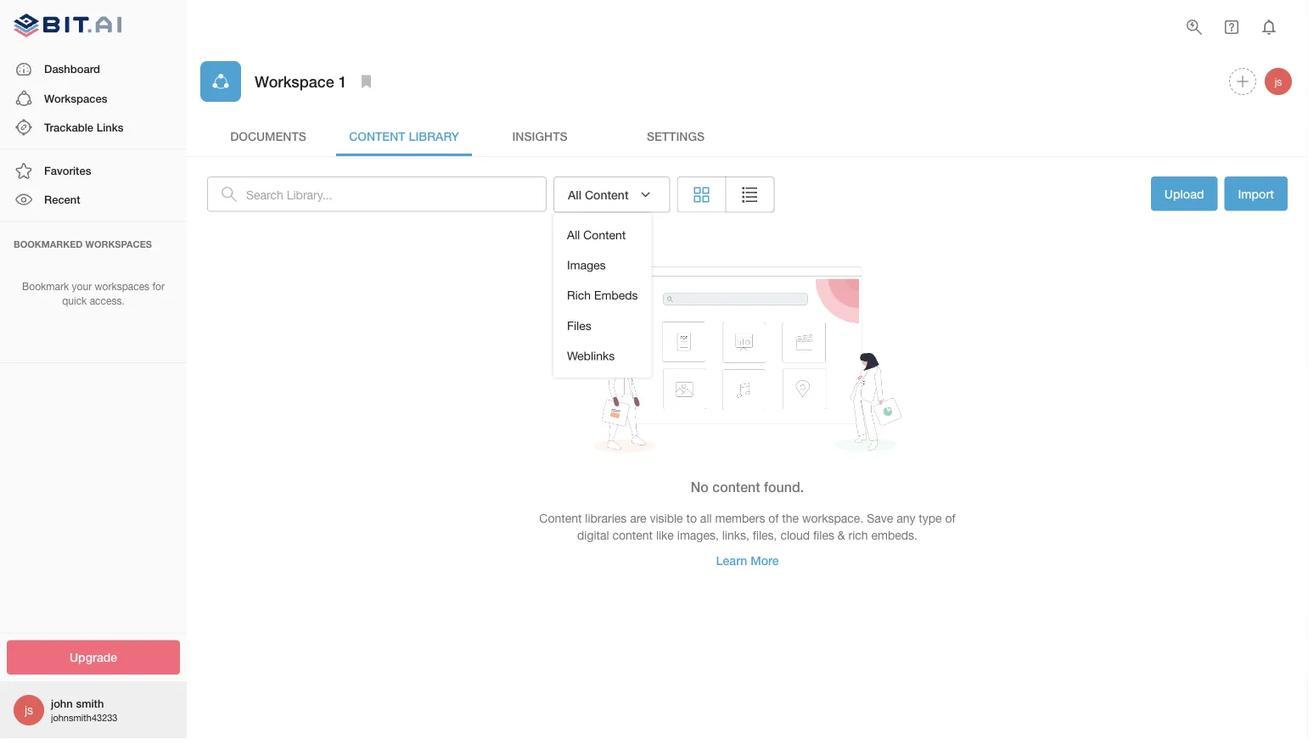 Task type: locate. For each thing, give the bounding box(es) containing it.
weblinks button
[[554, 341, 652, 371]]

rich
[[849, 528, 868, 542]]

no content found.
[[691, 479, 804, 495]]

trackable links button
[[0, 113, 187, 142]]

workspace
[[255, 72, 334, 90]]

rich
[[567, 288, 591, 302]]

more
[[751, 553, 779, 567]]

all content
[[568, 188, 629, 202], [567, 228, 626, 242]]

upload button
[[1151, 177, 1218, 213], [1151, 177, 1218, 211]]

trackable links
[[44, 121, 124, 134]]

workspaces button
[[0, 84, 187, 113]]

favorites
[[44, 164, 91, 177]]

workspace.
[[802, 511, 864, 525]]

upload
[[1165, 187, 1204, 201]]

tab list
[[200, 115, 1295, 156]]

all content for 1st the all content button from the bottom of the page
[[567, 228, 626, 242]]

recent button
[[0, 185, 187, 214]]

any
[[897, 511, 916, 525]]

all down insights link
[[568, 188, 582, 202]]

visible
[[650, 511, 683, 525]]

0 vertical spatial all content button
[[554, 177, 670, 213]]

0 vertical spatial content
[[713, 479, 760, 495]]

content
[[713, 479, 760, 495], [613, 528, 653, 542]]

content inside content libraries are visible to all members of the workspace. save any type of digital content like images, links, files, cloud files & rich embeds.
[[613, 528, 653, 542]]

learn more link
[[703, 543, 793, 578]]

1 of from the left
[[769, 511, 779, 525]]

content library
[[349, 129, 459, 143]]

2 of from the left
[[945, 511, 956, 525]]

1 horizontal spatial js
[[1275, 76, 1282, 87]]

the
[[782, 511, 799, 525]]

to
[[687, 511, 697, 525]]

group
[[677, 177, 775, 213]]

1 vertical spatial content
[[613, 528, 653, 542]]

content
[[349, 129, 405, 143], [585, 188, 629, 202], [583, 228, 626, 242], [539, 511, 582, 525]]

0 horizontal spatial js
[[25, 703, 33, 717]]

all content button up images button at the top left of page
[[554, 177, 670, 213]]

found.
[[764, 479, 804, 495]]

0 vertical spatial all
[[568, 188, 582, 202]]

1
[[339, 72, 347, 90]]

content inside tab list
[[349, 129, 405, 143]]

settings link
[[608, 115, 744, 156]]

your
[[72, 281, 92, 293]]

0 horizontal spatial of
[[769, 511, 779, 525]]

images,
[[677, 528, 719, 542]]

content up members
[[713, 479, 760, 495]]

upgrade button
[[7, 641, 180, 675]]

links
[[97, 121, 124, 134]]

all
[[568, 188, 582, 202], [567, 228, 580, 242]]

2 all content button from the top
[[554, 220, 652, 250]]

1 vertical spatial all content
[[567, 228, 626, 242]]

all content button
[[554, 177, 670, 213], [554, 220, 652, 250]]

smith
[[76, 697, 104, 710]]

dashboard button
[[0, 55, 187, 84]]

of left the at the right bottom of the page
[[769, 511, 779, 525]]

images button
[[554, 250, 652, 280]]

0 vertical spatial js
[[1275, 76, 1282, 87]]

insights link
[[472, 115, 608, 156]]

0 horizontal spatial content
[[613, 528, 653, 542]]

no
[[691, 479, 709, 495]]

1 vertical spatial js
[[25, 703, 33, 717]]

of right type
[[945, 511, 956, 525]]

embeds.
[[872, 528, 918, 542]]

1 vertical spatial all content button
[[554, 220, 652, 250]]

of
[[769, 511, 779, 525], [945, 511, 956, 525]]

all content button up images
[[554, 220, 652, 250]]

trackable
[[44, 121, 93, 134]]

js
[[1275, 76, 1282, 87], [25, 703, 33, 717]]

tab list containing documents
[[200, 115, 1295, 156]]

1 horizontal spatial of
[[945, 511, 956, 525]]

save
[[867, 511, 893, 525]]

learn more
[[716, 553, 779, 567]]

members
[[715, 511, 765, 525]]

documents link
[[200, 115, 336, 156]]

access.
[[90, 295, 125, 307]]

content libraries are visible to all members of the workspace. save any type of digital content like images, links, files, cloud files & rich embeds.
[[539, 511, 956, 542]]

content down are
[[613, 528, 653, 542]]

like
[[656, 528, 674, 542]]

0 vertical spatial all content
[[568, 188, 629, 202]]

all up images
[[567, 228, 580, 242]]



Task type: vqa. For each thing, say whether or not it's contained in the screenshot.
Files button
yes



Task type: describe. For each thing, give the bounding box(es) containing it.
workspace 1
[[255, 72, 347, 90]]

files
[[567, 319, 592, 333]]

digital
[[577, 528, 609, 542]]

bookmarked
[[14, 239, 83, 250]]

all content for first the all content button from the top
[[568, 188, 629, 202]]

files,
[[753, 528, 777, 542]]

insights
[[512, 129, 568, 143]]

weblinks
[[567, 349, 615, 363]]

documents
[[230, 129, 306, 143]]

recent
[[44, 193, 80, 206]]

for
[[152, 281, 165, 293]]

type
[[919, 511, 942, 525]]

import button
[[1225, 177, 1288, 211]]

files button
[[554, 311, 652, 341]]

john smith johnsmith43233
[[51, 697, 118, 724]]

js inside button
[[1275, 76, 1282, 87]]

js button
[[1263, 65, 1295, 98]]

content inside content libraries are visible to all members of the workspace. save any type of digital content like images, links, files, cloud files & rich embeds.
[[539, 511, 582, 525]]

Search Library... search field
[[246, 177, 547, 212]]

upgrade
[[70, 651, 117, 665]]

rich embeds
[[567, 288, 638, 302]]

embeds
[[594, 288, 638, 302]]

quick
[[62, 295, 87, 307]]

all
[[700, 511, 712, 525]]

bookmark your workspaces for quick access.
[[22, 281, 165, 307]]

johnsmith43233
[[51, 713, 118, 724]]

import
[[1238, 187, 1274, 201]]

are
[[630, 511, 647, 525]]

images
[[567, 258, 606, 272]]

bookmark image
[[356, 71, 377, 92]]

files
[[813, 528, 835, 542]]

workspaces
[[44, 92, 107, 105]]

settings
[[647, 129, 705, 143]]

1 vertical spatial all
[[567, 228, 580, 242]]

dashboard
[[44, 62, 100, 76]]

john
[[51, 697, 73, 710]]

rich embeds button
[[554, 280, 652, 311]]

learn
[[716, 553, 748, 567]]

library
[[409, 129, 459, 143]]

bookmarked workspaces
[[14, 239, 152, 250]]

1 all content button from the top
[[554, 177, 670, 213]]

favorites button
[[0, 156, 187, 185]]

1 horizontal spatial content
[[713, 479, 760, 495]]

libraries
[[585, 511, 627, 525]]

bookmark
[[22, 281, 69, 293]]

cloud
[[781, 528, 810, 542]]

workspaces
[[85, 239, 152, 250]]

content library link
[[336, 115, 472, 156]]

workspaces
[[95, 281, 150, 293]]

&
[[838, 528, 845, 542]]

links,
[[722, 528, 750, 542]]



